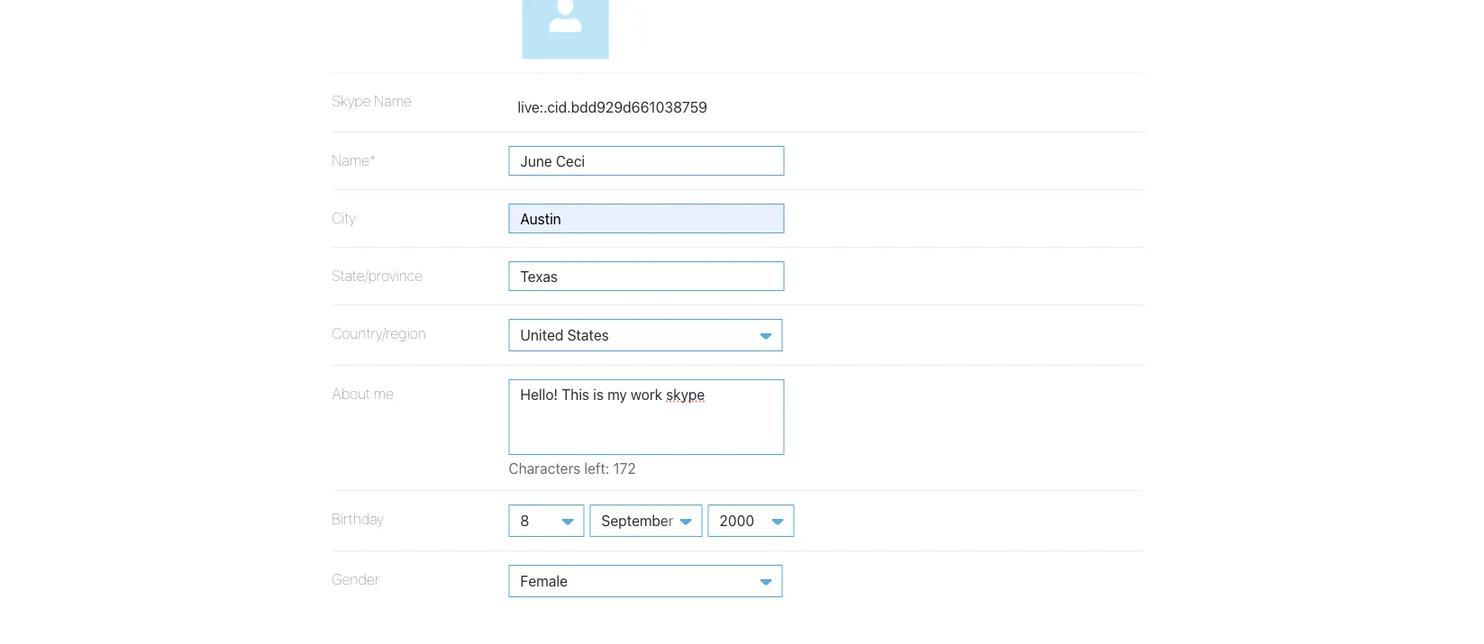 Task type: vqa. For each thing, say whether or not it's contained in the screenshot.
your inside the You can choose both the country/region and the area code; this lets people from that area call you on your Skype Number at a local rate.
no



Task type: locate. For each thing, give the bounding box(es) containing it.
gender
[[332, 570, 380, 588]]

status
[[509, 459, 723, 477]]

left:
[[584, 459, 610, 477]]

City text field
[[509, 203, 785, 233]]

skype
[[332, 92, 371, 110]]

characters
[[509, 459, 581, 477]]

skype name
[[332, 92, 412, 110]]

State/province text field
[[509, 261, 785, 291]]

8
[[520, 512, 529, 529]]

2000
[[720, 512, 754, 529]]

state/province
[[332, 267, 423, 284]]

172
[[613, 459, 636, 477]]



Task type: describe. For each thing, give the bounding box(es) containing it.
me
[[374, 385, 394, 402]]

about
[[332, 385, 370, 402]]

birthday
[[332, 510, 384, 527]]

name*
[[332, 151, 376, 168]]

states
[[567, 326, 609, 343]]

country/region
[[332, 324, 426, 341]]

About me text field
[[509, 379, 785, 455]]

city
[[332, 209, 356, 226]]

about me
[[332, 385, 394, 402]]

name
[[374, 92, 412, 110]]

united states
[[520, 326, 609, 343]]

september
[[602, 512, 674, 529]]

female
[[520, 572, 568, 589]]

united
[[520, 326, 564, 343]]

Name* text field
[[509, 146, 785, 176]]

status containing characters left:
[[509, 459, 723, 477]]

live:.cid.bdd929d661038759
[[518, 99, 708, 116]]

characters left: 172
[[509, 459, 636, 477]]



